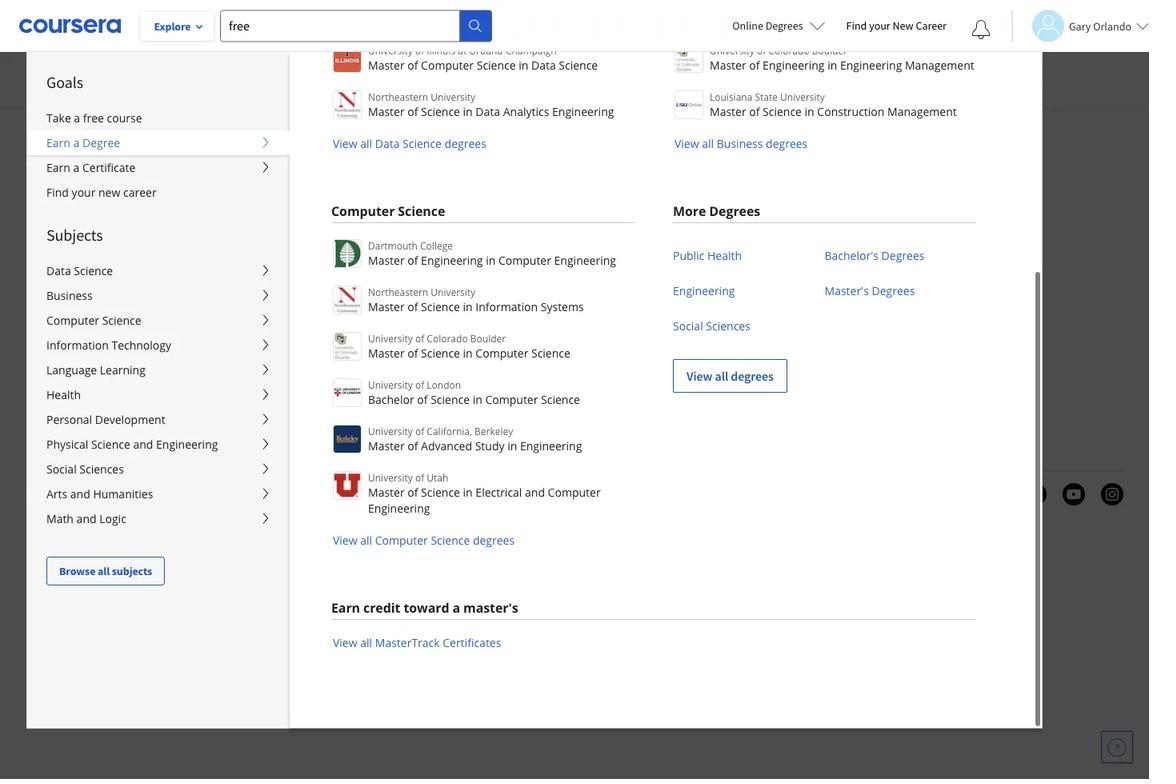 Task type: vqa. For each thing, say whether or not it's contained in the screenshot.
University for Master of Engineering in Engineering Management
yes



Task type: locate. For each thing, give the bounding box(es) containing it.
social
[[673, 318, 703, 333], [50, 407, 79, 422], [46, 462, 77, 477]]

earn down take
[[46, 135, 70, 150]]

all down louisiana state university logo
[[702, 136, 714, 151]]

engineering inside view all degrees list
[[673, 283, 735, 298]]

0 vertical spatial your
[[869, 18, 890, 33]]

1 list item from the top
[[599, 198, 735, 214]]

sciences down engineering link
[[706, 318, 751, 333]]

colorado inside university of colorado boulder master of engineering in engineering management
[[769, 44, 810, 57]]

computer inside university of utah master of science in electrical and computer engineering
[[548, 485, 601, 500]]

0 vertical spatial information
[[476, 299, 538, 314]]

social up arts
[[46, 462, 77, 477]]

northeastern for master of science in information systems
[[368, 285, 428, 298]]

and down development
[[133, 437, 153, 452]]

1 vertical spatial northeastern
[[368, 285, 428, 298]]

social inside social sciences dropdown button
[[46, 462, 77, 477]]

public
[[673, 248, 704, 263]]

1 horizontal spatial social sciences
[[673, 318, 751, 333]]

1 vertical spatial find
[[46, 185, 69, 200]]

in left construction
[[805, 104, 814, 119]]

0 horizontal spatial sciences
[[79, 462, 124, 477]]

in up the 'university of colorado boulder master of science in computer science'
[[463, 299, 473, 314]]

master right university of illinois at urbana-champaign logo
[[368, 57, 405, 72]]

all for business
[[702, 136, 714, 151]]

1 vertical spatial earn
[[46, 160, 70, 175]]

find left we
[[46, 185, 69, 200]]

0 vertical spatial northeastern university  logo image
[[333, 90, 362, 119]]

sciences
[[706, 318, 751, 333], [79, 462, 124, 477]]

business button
[[27, 283, 290, 308]]

university inside university of california, berkeley master of advanced study in engineering
[[368, 425, 413, 438]]

for
[[50, 327, 66, 342], [50, 343, 66, 358], [50, 359, 66, 374]]

earn up 'about'
[[46, 160, 70, 175]]

information inside information technology popup button
[[46, 338, 109, 353]]

northeastern university  logo image down tech blog link
[[333, 286, 362, 314]]

view all computer science degrees
[[333, 533, 515, 548]]

earn inside popup button
[[46, 160, 70, 175]]

certificates inside "group"
[[443, 635, 501, 651]]

2 vertical spatial certificates
[[443, 635, 501, 651]]

degrees down state
[[766, 136, 808, 151]]

1 vertical spatial health
[[46, 387, 81, 403]]

university up bachelor
[[368, 378, 413, 391]]

0 horizontal spatial your
[[72, 185, 96, 200]]

of inside dartmouth college master of engineering in computer engineering
[[408, 252, 418, 268]]

university down the online
[[710, 44, 754, 57]]

university down college
[[431, 285, 475, 298]]

university inside university of colorado boulder master of engineering in engineering management
[[710, 44, 754, 57]]

sciences up arts and humanities
[[79, 462, 124, 477]]

coursera twitter image
[[1024, 483, 1047, 506]]

health up personal
[[46, 387, 81, 403]]

0 horizontal spatial colorado
[[427, 332, 468, 345]]

university inside 'northeastern university master of science in information systems'
[[431, 285, 475, 298]]

catalog
[[50, 247, 86, 261]]

menu item
[[290, 0, 1149, 779]]

public health
[[673, 248, 742, 263]]

goals
[[46, 72, 83, 92]]

in inside louisiana state university master of science in construction management
[[805, 104, 814, 119]]

colorado up london
[[427, 332, 468, 345]]

degrees up master's degrees "link"
[[882, 248, 925, 263]]

master's degrees
[[825, 283, 915, 298]]

0 horizontal spatial university of colorado boulder logo image
[[333, 332, 362, 361]]

in right the study
[[507, 438, 517, 453]]

in down champaign
[[519, 57, 528, 72]]

university for master of science in electrical and computer engineering
[[368, 471, 413, 484]]

list containing master of computer science in data science
[[331, 0, 635, 152]]

master right university of utah logo at the bottom left of page
[[368, 485, 405, 500]]

science
[[477, 57, 516, 72], [559, 57, 598, 72], [421, 104, 460, 119], [763, 104, 802, 119], [403, 136, 442, 151], [398, 202, 445, 220], [74, 263, 113, 278], [421, 299, 460, 314], [102, 313, 141, 328], [421, 345, 460, 361], [531, 345, 570, 361], [431, 392, 470, 407], [541, 392, 580, 407], [91, 437, 130, 452], [421, 485, 460, 500], [431, 533, 470, 548]]

boulder up louisiana state university master of science in construction management
[[812, 44, 848, 57]]

northeastern down dartmouth
[[368, 285, 428, 298]]

university of colorado boulder logo image for master of science in computer science
[[333, 332, 362, 361]]

professional
[[50, 279, 108, 293]]

1 horizontal spatial business
[[717, 136, 763, 151]]

degrees down "mastertrack®" at left
[[50, 311, 88, 325]]

northeastern inside 'northeastern university master of science in information systems'
[[368, 285, 428, 298]]

computer inside university of illinois at urbana-champaign master of computer science in data science
[[421, 57, 474, 72]]

©
[[26, 487, 34, 502]]

0 vertical spatial management
[[905, 57, 974, 72]]

1 vertical spatial blog
[[349, 263, 370, 277]]

0 vertical spatial earn
[[46, 135, 70, 150]]

1 vertical spatial social sciences
[[46, 462, 124, 477]]

0 horizontal spatial computer science
[[46, 313, 141, 328]]

university
[[368, 44, 413, 57], [710, 44, 754, 57], [431, 90, 475, 103], [780, 90, 825, 103], [431, 285, 475, 298], [368, 332, 413, 345], [368, 378, 413, 391], [368, 425, 413, 438], [368, 471, 413, 484]]

a left the degree
[[73, 135, 79, 150]]

in
[[519, 57, 528, 72], [828, 57, 837, 72], [463, 104, 473, 119], [805, 104, 814, 119], [486, 252, 496, 268], [463, 299, 473, 314], [463, 345, 473, 361], [473, 392, 482, 407], [507, 438, 517, 453], [463, 485, 473, 500]]

1 vertical spatial colorado
[[427, 332, 468, 345]]

master inside university of illinois at urbana-champaign master of computer science in data science
[[368, 57, 405, 72]]

professional certificates link
[[50, 279, 163, 293]]

subjects
[[112, 564, 152, 579]]

boulder down 'northeastern university master of science in information systems' in the top of the page
[[470, 332, 506, 345]]

list item
[[599, 198, 735, 214], [599, 278, 735, 294], [599, 294, 735, 310], [599, 310, 735, 326], [599, 326, 735, 342]]

coursera up 'about' link
[[50, 145, 111, 165]]

0 vertical spatial social sciences
[[673, 318, 751, 333]]

partners beta testers translators blog tech blog teaching center
[[325, 199, 400, 293]]

louisiana state university master of science in construction management
[[710, 90, 957, 119]]

a inside dropdown button
[[73, 135, 79, 150]]

1 vertical spatial university of colorado boulder logo image
[[333, 332, 362, 361]]

1 vertical spatial coursera
[[50, 263, 92, 277]]

a left free
[[74, 110, 80, 126]]

degrees right the online
[[766, 18, 803, 33]]

northeastern university  logo image down university of illinois at urbana-champaign logo
[[333, 90, 362, 119]]

master inside the 'university of colorado boulder master of science in computer science'
[[368, 345, 405, 361]]

browse all subjects
[[59, 564, 152, 579]]

computer inside dartmouth college master of engineering in computer engineering
[[498, 252, 551, 268]]

sell/share
[[634, 359, 682, 374]]

view up the partners
[[333, 136, 357, 151]]

degrees down university of utah master of science in electrical and computer engineering
[[473, 533, 515, 548]]

university of colorado boulder logo image up university of london logo
[[333, 332, 362, 361]]

social sciences up arts and humanities
[[46, 462, 124, 477]]

list item down accessibility at the right of page
[[599, 294, 735, 310]]

view
[[333, 136, 357, 151], [675, 136, 699, 151], [687, 368, 713, 384], [333, 533, 357, 548], [333, 635, 357, 651]]

list
[[331, 0, 635, 152], [673, 0, 976, 152], [50, 182, 186, 422], [325, 182, 461, 294], [599, 182, 735, 374], [331, 238, 635, 549]]

all for computer
[[360, 533, 372, 548]]

personal development button
[[27, 407, 290, 432]]

and right arts
[[70, 487, 90, 502]]

university right university of utah logo at the bottom left of page
[[368, 471, 413, 484]]

master up louisiana
[[710, 57, 746, 72]]

master down louisiana
[[710, 104, 746, 119]]

accessibility link
[[599, 263, 657, 277]]

0 horizontal spatial information
[[46, 338, 109, 353]]

0 vertical spatial boulder
[[812, 44, 848, 57]]

find inside the "explore menu" element
[[46, 185, 69, 200]]

colorado inside the 'university of colorado boulder master of science in computer science'
[[427, 332, 468, 345]]

1 northeastern from the top
[[368, 90, 428, 103]]

earn for earn a certificate
[[46, 160, 70, 175]]

course
[[107, 110, 142, 126]]

0 horizontal spatial health
[[46, 387, 81, 403]]

degrees inside "link"
[[872, 283, 915, 298]]

systems
[[541, 299, 584, 314]]

group
[[26, 0, 1149, 779]]

view right sell/share
[[687, 368, 713, 384]]

1 vertical spatial information
[[46, 338, 109, 353]]

blog up tech
[[325, 247, 346, 261]]

all for mastertrack
[[360, 635, 372, 651]]

management right construction
[[887, 104, 957, 119]]

0 vertical spatial social
[[673, 318, 703, 333]]

menu item containing computer science
[[290, 0, 1149, 779]]

0 horizontal spatial find
[[46, 185, 69, 200]]

new
[[98, 185, 120, 200]]

about link
[[50, 183, 79, 197]]

in inside university of colorado boulder master of engineering in engineering management
[[828, 57, 837, 72]]

0 horizontal spatial boulder
[[470, 332, 506, 345]]

1 northeastern university  logo image from the top
[[333, 90, 362, 119]]

0 vertical spatial northeastern
[[368, 90, 428, 103]]

science inside 'northeastern university master of science in information systems'
[[421, 299, 460, 314]]

blog
[[325, 247, 346, 261], [349, 263, 370, 277]]

0 horizontal spatial business
[[46, 288, 93, 303]]

engineering link
[[673, 273, 735, 308]]

2 vertical spatial for
[[50, 359, 66, 374]]

0 horizontal spatial social sciences
[[46, 462, 124, 477]]

find for find your new career
[[846, 18, 867, 33]]

blog up teaching center link
[[349, 263, 370, 277]]

for down degrees link
[[50, 327, 66, 342]]

university of california, berkeley master of advanced study in engineering
[[368, 425, 582, 453]]

1 vertical spatial computer science
[[46, 313, 141, 328]]

view for view all computer science degrees
[[333, 533, 357, 548]]

all right browse
[[98, 564, 110, 579]]

1 horizontal spatial colorado
[[769, 44, 810, 57]]

career
[[123, 185, 157, 200]]

degrees
[[766, 18, 803, 33], [709, 202, 760, 220], [882, 248, 925, 263], [872, 283, 915, 298], [50, 311, 88, 325]]

2 vertical spatial earn
[[331, 599, 360, 617]]

1 vertical spatial business
[[46, 288, 93, 303]]

all up the partners
[[360, 136, 372, 151]]

northeastern inside northeastern university master of science in data analytics engineering
[[368, 90, 428, 103]]

university inside university of illinois at urbana-champaign master of computer science in data science
[[368, 44, 413, 57]]

computer science down "mastertrack®" at left
[[46, 313, 141, 328]]

in up university of london bachelor of science in computer science
[[463, 345, 473, 361]]

1 vertical spatial your
[[72, 185, 96, 200]]

translators link
[[325, 231, 377, 245]]

degrees for master's degrees
[[872, 283, 915, 298]]

degrees inside list
[[731, 368, 774, 384]]

view down university of utah logo at the bottom left of page
[[333, 533, 357, 548]]

in up berkeley
[[473, 392, 482, 407]]

social down coronavirus
[[50, 407, 79, 422]]

business down louisiana
[[717, 136, 763, 151]]

computer
[[421, 57, 474, 72], [331, 202, 395, 220], [498, 252, 551, 268], [46, 313, 99, 328], [476, 345, 528, 361], [485, 392, 538, 407], [548, 485, 601, 500], [375, 533, 428, 548]]

university down center
[[368, 332, 413, 345]]

northeastern university  logo image for master of science in information systems
[[333, 286, 362, 314]]

data inside university of illinois at urbana-champaign master of computer science in data science
[[531, 57, 556, 72]]

all inside button
[[98, 564, 110, 579]]

in inside university of illinois at urbana-champaign master of computer science in data science
[[519, 57, 528, 72]]

for up become
[[50, 359, 66, 374]]

browse
[[59, 564, 95, 579]]

management down career
[[905, 57, 974, 72]]

list containing master of engineering in engineering management
[[673, 0, 976, 152]]

master down center
[[368, 299, 405, 314]]

coursera image
[[19, 13, 121, 39]]

2 northeastern from the top
[[368, 285, 428, 298]]

university of colorado boulder master of science in computer science
[[368, 332, 570, 361]]

boulder inside university of colorado boulder master of engineering in engineering management
[[812, 44, 848, 57]]

social sciences inside view all degrees list
[[673, 318, 751, 333]]

arts and humanities
[[46, 487, 153, 502]]

master right the university of california, berkeley logo
[[368, 438, 405, 453]]

coursera up the math and logic at the bottom left of the page
[[61, 487, 103, 502]]

browse all subjects button
[[46, 557, 165, 586]]

earn a certificate
[[46, 160, 136, 175]]

1 horizontal spatial blog
[[349, 263, 370, 277]]

list item up public
[[599, 198, 735, 214]]

in down university of illinois at urbana-champaign master of computer science in data science
[[463, 104, 473, 119]]

1 vertical spatial management
[[887, 104, 957, 119]]

health right public
[[707, 248, 742, 263]]

1 horizontal spatial boulder
[[812, 44, 848, 57]]

list item down engineering link
[[599, 310, 735, 326]]

earn left credit
[[331, 599, 360, 617]]

1 horizontal spatial your
[[869, 18, 890, 33]]

and right electrical at the left bottom of the page
[[525, 485, 545, 500]]

list item up sell/share
[[599, 326, 735, 342]]

None search field
[[220, 10, 492, 42]]

and inside physical science and engineering dropdown button
[[133, 437, 153, 452]]

university of colorado boulder logo image up louisiana state university logo
[[675, 44, 703, 73]]

master down dartmouth
[[368, 252, 405, 268]]

university right state
[[780, 90, 825, 103]]

northeastern university  logo image for master of science in data analytics engineering
[[333, 90, 362, 119]]

2 vertical spatial coursera
[[61, 487, 103, 502]]

a up 'about' link
[[73, 160, 79, 175]]

find your new career
[[46, 185, 157, 200]]

view inside list
[[687, 368, 713, 384]]

What do you want to learn? text field
[[220, 10, 460, 42]]

and left logic in the left bottom of the page
[[76, 511, 96, 527]]

plus
[[95, 263, 115, 277]]

university down "at"
[[431, 90, 475, 103]]

master up view all data science degrees "link" at left top
[[368, 104, 405, 119]]

view down louisiana state university logo
[[675, 136, 699, 151]]

northeastern up view all data science degrees "link" at left top
[[368, 90, 428, 103]]

of
[[415, 44, 424, 57], [757, 44, 766, 57], [408, 57, 418, 72], [749, 57, 760, 72], [408, 104, 418, 119], [749, 104, 760, 119], [408, 252, 418, 268], [408, 299, 418, 314], [415, 332, 424, 345], [408, 345, 418, 361], [415, 378, 424, 391], [417, 392, 428, 407], [415, 425, 424, 438], [408, 438, 418, 453], [415, 471, 424, 484], [408, 485, 418, 500]]

view all data science degrees
[[333, 136, 486, 151]]

university of illinois at urbana-champaign master of computer science in data science
[[368, 44, 598, 72]]

of inside louisiana state university master of science in construction management
[[749, 104, 760, 119]]

arts
[[46, 487, 67, 502]]

logic
[[99, 511, 126, 527]]

and inside arts and humanities dropdown button
[[70, 487, 90, 502]]

explore menu element
[[27, 52, 290, 586]]

2 northeastern university  logo image from the top
[[333, 286, 362, 314]]

0 vertical spatial health
[[707, 248, 742, 263]]

0 vertical spatial sciences
[[706, 318, 751, 333]]

university for master of science in computer science
[[368, 332, 413, 345]]

certificate
[[82, 160, 136, 175]]

subjects
[[46, 225, 103, 245]]

in up louisiana state university master of science in construction management
[[828, 57, 837, 72]]

0 vertical spatial blog
[[325, 247, 346, 261]]

earn credit toward a master's
[[331, 599, 518, 617]]

list containing master of engineering in computer engineering
[[331, 238, 635, 549]]

partner
[[98, 375, 133, 390]]

beta testers link
[[325, 215, 381, 229]]

illinois
[[427, 44, 455, 57]]

coursera down catalog
[[50, 263, 92, 277]]

0 vertical spatial university of colorado boulder logo image
[[675, 44, 703, 73]]

gary orlando
[[1069, 19, 1132, 33]]

in inside university of london bachelor of science in computer science
[[473, 392, 482, 407]]

about what we offer leadership careers catalog coursera plus professional certificates mastertrack® certificates degrees for enterprise for government for campus become a partner coronavirus response social impact
[[50, 183, 167, 422]]

science inside louisiana state university master of science in construction management
[[763, 104, 802, 119]]

information technology button
[[27, 333, 290, 358]]

in inside university of utah master of science in electrical and computer engineering
[[463, 485, 473, 500]]

university right university of illinois at urbana-champaign logo
[[368, 44, 413, 57]]

master inside dartmouth college master of engineering in computer engineering
[[368, 252, 405, 268]]

social sciences down engineering link
[[673, 318, 751, 333]]

degrees inside dropdown button
[[766, 18, 803, 33]]

find up university of colorado boulder master of engineering in engineering management
[[846, 18, 867, 33]]

1 vertical spatial social
[[50, 407, 79, 422]]

view left mastertrack
[[333, 635, 357, 651]]

colorado
[[769, 44, 810, 57], [427, 332, 468, 345]]

all down social sciences link
[[715, 368, 728, 384]]

your
[[869, 18, 890, 33], [72, 185, 96, 200]]

all for degrees
[[715, 368, 728, 384]]

computer science
[[331, 202, 445, 220], [46, 313, 141, 328]]

your inside the "explore menu" element
[[72, 185, 96, 200]]

data inside dropdown button
[[46, 263, 71, 278]]

terms link
[[599, 215, 628, 229]]

university of utah logo image
[[333, 471, 362, 500]]

0 vertical spatial colorado
[[769, 44, 810, 57]]

coronavirus response link
[[50, 391, 155, 406]]

a inside popup button
[[73, 160, 79, 175]]

help
[[599, 247, 621, 261]]

louisiana
[[710, 90, 753, 103]]

of inside 'northeastern university master of science in information systems'
[[408, 299, 418, 314]]

social inside social sciences link
[[673, 318, 703, 333]]

earn a certificate button
[[27, 155, 290, 180]]

accessibility
[[599, 263, 657, 277]]

1 vertical spatial northeastern university  logo image
[[333, 286, 362, 314]]

in left electrical at the left bottom of the page
[[463, 485, 473, 500]]

information up the for campus link
[[46, 338, 109, 353]]

all down university of utah logo at the bottom left of page
[[360, 533, 372, 548]]

data inside northeastern university master of science in data analytics engineering
[[476, 104, 500, 119]]

a
[[74, 110, 80, 126], [73, 135, 79, 150], [73, 160, 79, 175], [91, 375, 96, 390], [453, 599, 460, 617]]

boulder
[[812, 44, 848, 57], [470, 332, 506, 345]]

2 vertical spatial social
[[46, 462, 77, 477]]

a for certificate
[[73, 160, 79, 175]]

university inside university of utah master of science in electrical and computer engineering
[[368, 471, 413, 484]]

1 horizontal spatial information
[[476, 299, 538, 314]]

degrees down social sciences link
[[731, 368, 774, 384]]

0 vertical spatial for
[[50, 327, 66, 342]]

university of london logo image
[[333, 379, 362, 407]]

1 vertical spatial sciences
[[79, 462, 124, 477]]

in up 'northeastern university master of science in information systems' in the top of the page
[[486, 252, 496, 268]]

business up degrees link
[[46, 288, 93, 303]]

language
[[46, 363, 97, 378]]

all for data
[[360, 136, 372, 151]]

university inside university of london bachelor of science in computer science
[[368, 378, 413, 391]]

personal
[[46, 412, 92, 427]]

a down campus
[[91, 375, 96, 390]]

1 horizontal spatial university of colorado boulder logo image
[[675, 44, 703, 73]]

university down bachelor
[[368, 425, 413, 438]]

information up the 'university of colorado boulder master of science in computer science'
[[476, 299, 538, 314]]

0 vertical spatial find
[[846, 18, 867, 33]]

boulder inside the 'university of colorado boulder master of science in computer science'
[[470, 332, 506, 345]]

degrees right 'more'
[[709, 202, 760, 220]]

list item down public
[[599, 278, 735, 294]]

boulder for computer
[[470, 332, 506, 345]]

earn inside dropdown button
[[46, 135, 70, 150]]

social down engineering link
[[673, 318, 703, 333]]

1 vertical spatial boulder
[[470, 332, 506, 345]]

a inside about what we offer leadership careers catalog coursera plus professional certificates mastertrack® certificates degrees for enterprise for government for campus become a partner coronavirus response social impact
[[91, 375, 96, 390]]

1 vertical spatial for
[[50, 343, 66, 358]]

find
[[846, 18, 867, 33], [46, 185, 69, 200]]

0 vertical spatial coursera
[[50, 145, 111, 165]]

university inside the 'university of colorado boulder master of science in computer science'
[[368, 332, 413, 345]]

5 list item from the top
[[599, 326, 735, 342]]

1 horizontal spatial computer science
[[331, 202, 445, 220]]

northeastern university  logo image
[[333, 90, 362, 119], [333, 286, 362, 314]]

colorado down online degrees dropdown button
[[769, 44, 810, 57]]

sciences inside social sciences link
[[706, 318, 751, 333]]

coursera instagram image
[[1101, 483, 1124, 506]]

business
[[717, 136, 763, 151], [46, 288, 93, 303]]

dartmouth
[[368, 239, 418, 252]]

3 for from the top
[[50, 359, 66, 374]]

degrees for online degrees
[[766, 18, 803, 33]]

bachelor's
[[825, 248, 879, 263]]

for government link
[[50, 343, 126, 358]]

computer science up dartmouth
[[331, 202, 445, 220]]

group containing goals
[[26, 0, 1149, 779]]

for up language
[[50, 343, 66, 358]]

engineering
[[763, 57, 825, 72], [840, 57, 902, 72], [552, 104, 614, 119], [421, 252, 483, 268], [554, 252, 616, 268], [673, 283, 735, 298], [156, 437, 218, 452], [520, 438, 582, 453], [368, 501, 430, 516]]

catalog link
[[50, 247, 86, 261]]

university of colorado boulder logo image
[[675, 44, 703, 73], [333, 332, 362, 361]]

master inside university of california, berkeley master of advanced study in engineering
[[368, 438, 405, 453]]

master up bachelor
[[368, 345, 405, 361]]

1 horizontal spatial find
[[846, 18, 867, 33]]

1 horizontal spatial health
[[707, 248, 742, 263]]

1 horizontal spatial sciences
[[706, 318, 751, 333]]

explore
[[154, 19, 191, 34]]

degrees for more degrees
[[709, 202, 760, 220]]

master's
[[463, 599, 518, 617]]

university for master of engineering in engineering management
[[710, 44, 754, 57]]

university inside northeastern university master of science in data analytics engineering
[[431, 90, 475, 103]]



Task type: describe. For each thing, give the bounding box(es) containing it.
science inside northeastern university master of science in data analytics engineering
[[421, 104, 460, 119]]

help center image
[[1108, 738, 1127, 757]]

what we offer link
[[50, 199, 117, 213]]

a for degree
[[73, 135, 79, 150]]

© 2023 coursera inc. all rights reserved.
[[26, 487, 211, 502]]

social sciences inside dropdown button
[[46, 462, 124, 477]]

credit
[[363, 599, 400, 617]]

3 list item from the top
[[599, 294, 735, 310]]

northeastern university master of science in information systems
[[368, 285, 584, 314]]

0 vertical spatial computer science
[[331, 202, 445, 220]]

university of colorado boulder logo image for master of engineering in engineering management
[[675, 44, 703, 73]]

careers link
[[50, 231, 86, 245]]

bachelor's degrees
[[825, 248, 925, 263]]

list containing terms
[[599, 182, 735, 374]]

master inside 'northeastern university master of science in information systems'
[[368, 299, 405, 314]]

0 horizontal spatial blog
[[325, 247, 346, 261]]

help link
[[599, 247, 621, 261]]

view for view all business degrees
[[675, 136, 699, 151]]

community
[[325, 145, 405, 165]]

and inside university of utah master of science in electrical and computer engineering
[[525, 485, 545, 500]]

university for master of computer science in data science
[[368, 44, 413, 57]]

view for view all degrees
[[687, 368, 713, 384]]

take a free course
[[46, 110, 142, 126]]

find your new career
[[846, 18, 947, 33]]

in inside university of california, berkeley master of advanced study in engineering
[[507, 438, 517, 453]]

social inside about what we offer leadership careers catalog coursera plus professional certificates mastertrack® certificates degrees for enterprise for government for campus become a partner coronavirus response social impact
[[50, 407, 79, 422]]

master inside university of colorado boulder master of engineering in engineering management
[[710, 57, 746, 72]]

we
[[77, 199, 91, 213]]

northeastern university master of science in data analytics engineering
[[368, 90, 614, 119]]

engineering inside dropdown button
[[156, 437, 218, 452]]

london
[[427, 378, 461, 391]]

0 vertical spatial business
[[717, 136, 763, 151]]

2 for from the top
[[50, 343, 66, 358]]

get it on google play image
[[874, 234, 996, 270]]

view all business degrees
[[675, 136, 808, 151]]

blog link
[[325, 247, 346, 261]]

beta
[[325, 215, 346, 229]]

of inside northeastern university master of science in data analytics engineering
[[408, 104, 418, 119]]

computer inside the 'university of colorado boulder master of science in computer science'
[[476, 345, 528, 361]]

master inside university of utah master of science in electrical and computer engineering
[[368, 485, 405, 500]]

campus
[[68, 359, 106, 374]]

view all business degrees link
[[673, 136, 808, 151]]

technology
[[112, 338, 171, 353]]

university for master of advanced study in engineering
[[368, 425, 413, 438]]

university of california, berkeley logo image
[[333, 425, 362, 454]]

computer inside dropdown button
[[46, 313, 99, 328]]

in inside dartmouth college master of engineering in computer engineering
[[486, 252, 496, 268]]

teaching
[[325, 279, 367, 293]]

0 vertical spatial certificates
[[110, 279, 163, 293]]

toward
[[404, 599, 449, 617]]

a for free
[[74, 110, 80, 126]]

coursera youtube image
[[1063, 483, 1085, 506]]

online
[[732, 18, 763, 33]]

arts and humanities button
[[27, 482, 290, 507]]

utah
[[427, 471, 448, 484]]

a right the toward
[[453, 599, 460, 617]]

in inside northeastern university master of science in data analytics engineering
[[463, 104, 473, 119]]

do
[[599, 359, 612, 374]]

university inside louisiana state university master of science in construction management
[[780, 90, 825, 103]]

berkeley
[[475, 425, 513, 438]]

bachelor
[[368, 392, 414, 407]]

become
[[50, 375, 88, 390]]

coursera plus link
[[50, 263, 115, 277]]

management inside university of colorado boulder master of engineering in engineering management
[[905, 57, 974, 72]]

physical science and engineering
[[46, 437, 218, 452]]

degrees down northeastern university master of science in data analytics engineering
[[445, 136, 486, 151]]

4 list item from the top
[[599, 310, 735, 326]]

view all data science degrees link
[[331, 136, 486, 151]]

list containing about
[[50, 182, 186, 422]]

health inside health popup button
[[46, 387, 81, 403]]

language learning
[[46, 363, 146, 378]]

center
[[369, 279, 400, 293]]

view all mastertrack certificates
[[333, 635, 501, 651]]

university of london bachelor of science in computer science
[[368, 378, 580, 407]]

earn for earn credit toward a master's
[[331, 599, 360, 617]]

colorado for engineering
[[769, 44, 810, 57]]

boulder for engineering
[[812, 44, 848, 57]]

leadership link
[[50, 215, 102, 229]]

degrees for bachelor's degrees
[[882, 248, 925, 263]]

science inside university of utah master of science in electrical and computer engineering
[[421, 485, 460, 500]]

become a partner link
[[50, 375, 133, 390]]

all
[[124, 487, 136, 502]]

sciences inside social sciences dropdown button
[[79, 462, 124, 477]]

master inside northeastern university master of science in data analytics engineering
[[368, 104, 405, 119]]

computer inside university of london bachelor of science in computer science
[[485, 392, 538, 407]]

construction
[[817, 104, 885, 119]]

find your new career link
[[838, 16, 955, 36]]

language learning button
[[27, 358, 290, 383]]

northeastern for master of science in data analytics engineering
[[368, 90, 428, 103]]

gary
[[1069, 19, 1091, 33]]

development
[[95, 412, 165, 427]]

in inside 'northeastern university master of science in information systems'
[[463, 299, 473, 314]]

information technology
[[46, 338, 171, 353]]

coronavirus
[[50, 391, 107, 406]]

your for new
[[869, 18, 890, 33]]

and inside math and logic popup button
[[76, 511, 96, 527]]

free
[[83, 110, 104, 126]]

partners link
[[325, 199, 364, 213]]

view for view all data science degrees
[[333, 136, 357, 151]]

1 for from the top
[[50, 327, 66, 342]]

all for subjects
[[98, 564, 110, 579]]

colorado for science
[[427, 332, 468, 345]]

show notifications image
[[971, 20, 991, 39]]

university of colorado boulder master of engineering in engineering management
[[710, 44, 974, 72]]

find for find your new career
[[46, 185, 69, 200]]

business inside popup button
[[46, 288, 93, 303]]

health inside public health link
[[707, 248, 742, 263]]

master's
[[825, 283, 869, 298]]

logo of certified b corporation image
[[901, 290, 967, 386]]

career
[[916, 18, 947, 33]]

urbana-
[[469, 44, 506, 57]]

engineering inside university of california, berkeley master of advanced study in engineering
[[520, 438, 582, 453]]

your for new
[[72, 185, 96, 200]]

mastertrack®
[[50, 295, 112, 309]]

in inside the 'university of colorado boulder master of science in computer science'
[[463, 345, 473, 361]]

degrees inside about what we offer leadership careers catalog coursera plus professional certificates mastertrack® certificates degrees for enterprise for government for campus become a partner coronavirus response social impact
[[50, 311, 88, 325]]

earn for earn a degree
[[46, 135, 70, 150]]

data science button
[[27, 258, 290, 283]]

engineering inside northeastern university master of science in data analytics engineering
[[552, 104, 614, 119]]

tech
[[325, 263, 347, 277]]

university for bachelor of science in computer science
[[368, 378, 413, 391]]

management inside louisiana state university master of science in construction management
[[887, 104, 957, 119]]

view for view all mastertrack certificates
[[333, 635, 357, 651]]

take a free course link
[[27, 106, 290, 130]]

2 list item from the top
[[599, 278, 735, 294]]

university of utah master of science in electrical and computer engineering
[[368, 471, 601, 516]]

find your new career link
[[27, 180, 290, 205]]

personal development
[[46, 412, 165, 427]]

view all degrees
[[687, 368, 774, 384]]

champaign
[[506, 44, 557, 57]]

what
[[50, 199, 75, 213]]

teaching center link
[[325, 279, 400, 293]]

louisiana state university logo image
[[675, 90, 703, 119]]

master's degrees link
[[825, 273, 915, 308]]

for campus link
[[50, 359, 106, 374]]

coursera inside about what we offer leadership careers catalog coursera plus professional certificates mastertrack® certificates degrees for enterprise for government for campus become a partner coronavirus response social impact
[[50, 263, 92, 277]]

view all degrees link
[[673, 359, 787, 393]]

engineering inside university of utah master of science in electrical and computer engineering
[[368, 501, 430, 516]]

list containing partners
[[325, 182, 461, 294]]

earn a degree button
[[27, 130, 290, 155]]

university of illinois at urbana-champaign logo image
[[333, 44, 362, 73]]

information inside 'northeastern university master of science in information systems'
[[476, 299, 538, 314]]

new
[[893, 18, 914, 33]]

tech blog link
[[325, 263, 370, 277]]

math and logic
[[46, 511, 126, 527]]

mastertrack
[[375, 635, 440, 651]]

master inside louisiana state university master of science in construction management
[[710, 104, 746, 119]]

at
[[458, 44, 467, 57]]

orlando
[[1093, 19, 1132, 33]]

computer science inside dropdown button
[[46, 313, 141, 328]]

state
[[755, 90, 778, 103]]

humanities
[[93, 487, 153, 502]]

view all degrees list
[[673, 238, 976, 393]]

dartmouth college logo image
[[333, 239, 362, 268]]

online degrees button
[[720, 8, 838, 43]]

1 vertical spatial certificates
[[114, 295, 167, 309]]



